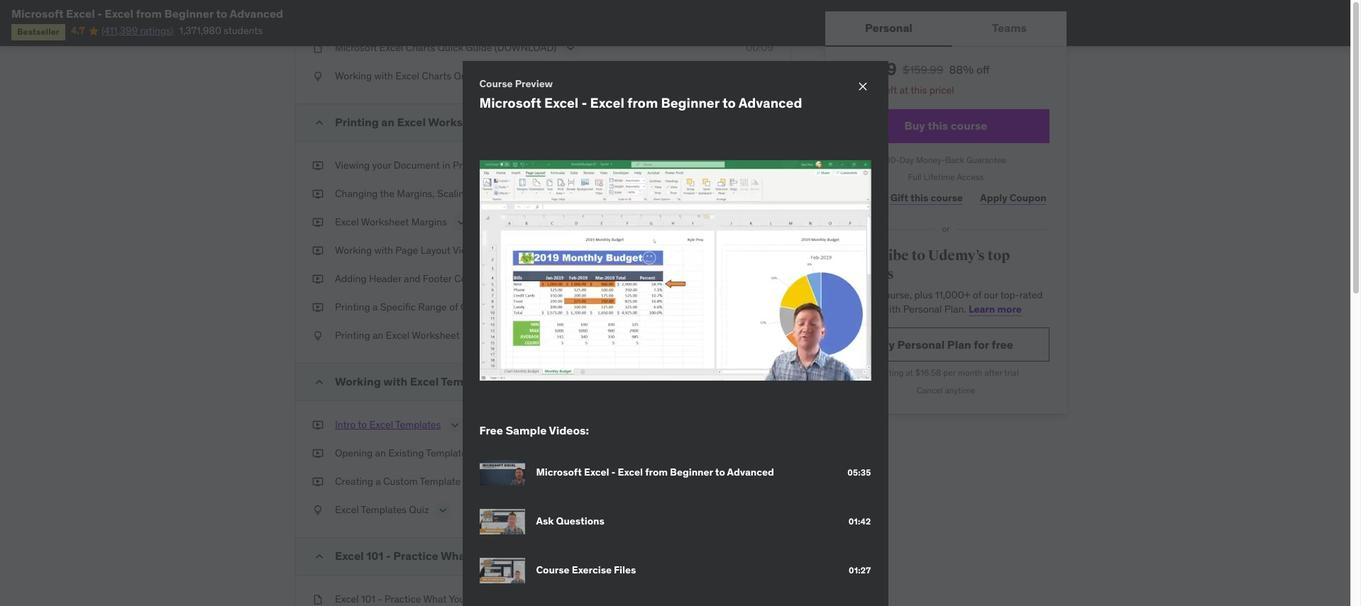 Task type: describe. For each thing, give the bounding box(es) containing it.
4.7
[[71, 24, 85, 37]]

files
[[614, 565, 636, 577]]

subscribe to udemy's top courses
[[842, 247, 1010, 283]]

day
[[863, 84, 880, 97]]

intro to excel templates
[[335, 419, 441, 432]]

2 excel 101 - practice what you've learned (download) from the top
[[335, 593, 581, 606]]

printing an excel worksheet button
[[335, 115, 774, 130]]

per
[[943, 368, 956, 379]]

learn
[[969, 303, 995, 316]]

working for working with page layout view
[[335, 244, 372, 257]]

course for buy this course
[[951, 119, 988, 133]]

questions
[[556, 516, 605, 528]]

this for buy
[[928, 119, 948, 133]]

printing for printing an excel worksheet
[[335, 115, 379, 129]]

1 vertical spatial you've
[[449, 593, 477, 606]]

(411,399 ratings)
[[102, 24, 174, 37]]

sample
[[506, 424, 547, 438]]

microsoft up working with excel charts quiz at the top left of page
[[335, 41, 377, 54]]

excel inside dropdown button
[[335, 549, 364, 564]]

- inside dropdown button
[[386, 549, 391, 564]]

learn more link
[[969, 303, 1022, 316]]

9 xsmall image from the top
[[312, 593, 324, 607]]

udemy's
[[928, 247, 985, 265]]

try personal plan for free
[[879, 338, 1013, 352]]

of inside get this course, plus 11,000+ of our top-rated courses, with personal plan.
[[973, 289, 982, 302]]

xsmall image for changing the margins, scaling and orientation
[[312, 187, 324, 201]]

- inside course preview microsoft excel - excel from beginner to advanced
[[582, 95, 587, 112]]

03:01
[[749, 301, 774, 314]]

microsoft excel charts quick guide (download)
[[335, 41, 556, 54]]

apply
[[980, 191, 1008, 204]]

what inside dropdown button
[[441, 549, 470, 564]]

1 vertical spatial worksheet
[[361, 216, 409, 229]]

free
[[479, 424, 503, 438]]

xsmall image for excel worksheet margins
[[312, 216, 324, 230]]

questions
[[730, 329, 774, 342]]

courses
[[842, 265, 894, 283]]

1
[[857, 84, 861, 97]]

working with excel templates
[[335, 375, 497, 389]]

guarantee
[[967, 154, 1007, 165]]

microsoft up bestseller
[[11, 6, 64, 21]]

plan
[[947, 338, 971, 352]]

personal inside button
[[865, 21, 913, 35]]

2 vertical spatial templates
[[361, 504, 407, 517]]

gift this course
[[890, 191, 963, 204]]

course for files
[[536, 565, 570, 577]]

left
[[883, 84, 897, 97]]

0 vertical spatial and
[[472, 187, 489, 200]]

excel 101 - practice what you've learned (download) inside dropdown button
[[335, 549, 630, 564]]

0 vertical spatial charts
[[406, 41, 435, 54]]

printing a specific range of cells
[[335, 301, 482, 314]]

xsmall image for printing an excel worksheet quiz
[[312, 329, 324, 343]]

orientation
[[491, 187, 541, 200]]

viewing your document in print preview
[[335, 159, 512, 172]]

3 lectures • 18min
[[695, 376, 774, 388]]

opening
[[335, 447, 373, 460]]

close modal image
[[856, 79, 870, 93]]

apply coupon
[[980, 191, 1047, 204]]

price!
[[930, 84, 954, 97]]

03:23
[[747, 244, 774, 257]]

working with page layout view
[[335, 244, 474, 257]]

1 vertical spatial what
[[423, 593, 447, 606]]

in
[[442, 159, 450, 172]]

from inside course preview microsoft excel - excel from beginner to advanced
[[627, 95, 658, 112]]

2 vertical spatial quiz
[[409, 504, 429, 517]]

for
[[974, 338, 989, 352]]

1 vertical spatial practice
[[384, 593, 421, 606]]

to inside button
[[358, 419, 367, 432]]

teams
[[992, 21, 1027, 35]]

101 inside dropdown button
[[366, 549, 384, 564]]

xsmall image for opening an existing template
[[312, 447, 324, 461]]

trial
[[1004, 368, 1019, 379]]

document
[[394, 159, 440, 172]]

0 vertical spatial microsoft excel - excel from beginner to advanced
[[11, 6, 283, 21]]

share button
[[842, 184, 876, 212]]

get
[[842, 289, 859, 302]]

an for printing an excel worksheet
[[381, 115, 395, 129]]

custom
[[383, 476, 418, 488]]

printing for printing a specific range of cells
[[335, 301, 370, 314]]

creating a custom template
[[335, 476, 461, 488]]

88%
[[949, 62, 974, 77]]

quick
[[438, 41, 463, 54]]

2 vertical spatial personal
[[897, 338, 945, 352]]

to inside course preview microsoft excel - excel from beginner to advanced
[[722, 95, 736, 112]]

tab list containing personal
[[825, 11, 1067, 47]]

intro to excel templates button
[[335, 419, 441, 436]]

the
[[380, 187, 395, 200]]

starting
[[873, 368, 904, 379]]

08:12
[[749, 187, 774, 200]]

advanced inside course preview microsoft excel - excel from beginner to advanced
[[739, 95, 802, 112]]

videos:
[[549, 424, 589, 438]]

0 horizontal spatial preview
[[477, 159, 512, 172]]

4 questions
[[722, 329, 774, 342]]

lifetime
[[924, 172, 955, 183]]

xsmall image for microsoft excel charts quick guide (download)
[[312, 41, 324, 55]]

our
[[984, 289, 998, 302]]

microsoft inside course preview microsoft excel - excel from beginner to advanced
[[479, 95, 541, 112]]

exercise
[[572, 565, 612, 577]]

free
[[992, 338, 1013, 352]]

buy this course button
[[842, 109, 1050, 143]]

with inside get this course, plus 11,000+ of our top-rated courses, with personal plan.
[[882, 303, 901, 316]]

01:27
[[849, 565, 871, 576]]

30-
[[886, 154, 900, 165]]

more
[[997, 303, 1022, 316]]

course exercise files
[[536, 565, 636, 577]]

excel inside dropdown button
[[397, 115, 426, 129]]

xsmall image for printing a specific range of cells
[[312, 301, 324, 315]]

access
[[957, 172, 984, 183]]

students
[[224, 24, 263, 37]]

$18.99 $159.99 88% off 1 day left at this price!
[[842, 58, 990, 97]]

adding header and footer content
[[335, 273, 490, 285]]

2 vertical spatial from
[[645, 467, 668, 479]]

adding
[[335, 273, 367, 285]]

coupon
[[1010, 191, 1047, 204]]

5 xsmall image from the top
[[312, 419, 324, 433]]

00:09
[[746, 41, 774, 54]]

printing an excel worksheet quiz
[[335, 329, 482, 342]]

full
[[908, 172, 922, 183]]

03:51
[[750, 159, 774, 172]]

0 vertical spatial from
[[136, 6, 162, 21]]

an for printing an excel worksheet quiz
[[373, 329, 383, 342]]

11,000+
[[935, 289, 971, 302]]

with for templates
[[383, 375, 407, 389]]

changing the margins, scaling and orientation
[[335, 187, 541, 200]]

xsmall image for adding header and footer content
[[312, 273, 324, 287]]



Task type: locate. For each thing, give the bounding box(es) containing it.
0 vertical spatial practice
[[393, 549, 438, 564]]

templates up existing
[[395, 419, 441, 432]]

an up your
[[381, 115, 395, 129]]

1 horizontal spatial course
[[536, 565, 570, 577]]

templates for intro to excel templates
[[395, 419, 441, 432]]

preview up printing an excel worksheet dropdown button
[[515, 77, 553, 90]]

xsmall image for working with excel charts quiz
[[312, 70, 324, 84]]

beginner
[[164, 6, 214, 21], [661, 95, 720, 112], [670, 467, 713, 479]]

3 xsmall image from the top
[[312, 273, 324, 287]]

4 xsmall image from the top
[[312, 301, 324, 315]]

course for gift this course
[[931, 191, 963, 204]]

anytime
[[945, 386, 975, 396]]

worksheet down range
[[412, 329, 460, 342]]

learned down the excel 101 - practice what you've learned (download) dropdown button
[[480, 593, 516, 606]]

0 vertical spatial small image
[[312, 116, 326, 130]]

3 printing from the top
[[335, 329, 370, 342]]

0 vertical spatial what
[[441, 549, 470, 564]]

excel worksheet margins
[[335, 216, 447, 229]]

practice
[[393, 549, 438, 564], [384, 593, 421, 606]]

you've inside dropdown button
[[472, 549, 507, 564]]

learned down ask
[[509, 549, 553, 564]]

buy
[[905, 119, 925, 133]]

printing
[[335, 115, 379, 129], [335, 301, 370, 314], [335, 329, 370, 342]]

scaling
[[437, 187, 470, 200]]

tab list
[[825, 11, 1067, 47]]

specific
[[380, 301, 416, 314]]

1 vertical spatial advanced
[[739, 95, 802, 112]]

8 xsmall image from the top
[[312, 504, 324, 518]]

3 working from the top
[[335, 375, 381, 389]]

top
[[988, 247, 1010, 265]]

0 vertical spatial (download)
[[495, 41, 556, 54]]

2 vertical spatial working
[[335, 375, 381, 389]]

1 vertical spatial (download)
[[556, 549, 630, 564]]

existing
[[388, 447, 424, 460]]

cells
[[460, 301, 482, 314]]

microsoft excel - excel from beginner to advanced
[[11, 6, 283, 21], [536, 467, 774, 479]]

try
[[879, 338, 895, 352]]

a for creating
[[376, 476, 381, 488]]

and
[[472, 187, 489, 200], [404, 273, 420, 285]]

after
[[985, 368, 1002, 379]]

worksheet down the
[[361, 216, 409, 229]]

an
[[381, 115, 395, 129], [373, 329, 383, 342], [375, 447, 386, 460]]

03:02
[[747, 216, 774, 229]]

advanced
[[230, 6, 283, 21], [739, 95, 802, 112], [727, 467, 774, 479]]

to inside subscribe to udemy's top courses
[[912, 247, 926, 265]]

course down the excel 101 - practice what you've learned (download) dropdown button
[[536, 565, 570, 577]]

of
[[973, 289, 982, 302], [449, 301, 458, 314]]

working with excel charts quiz
[[335, 70, 474, 82]]

0 vertical spatial course
[[479, 77, 513, 90]]

excel templates quiz
[[335, 504, 429, 517]]

0 vertical spatial personal
[[865, 21, 913, 35]]

1 vertical spatial working
[[335, 244, 372, 257]]

0 vertical spatial templates
[[441, 375, 497, 389]]

microsoft excel - excel from beginner to advanced inside dialog
[[536, 467, 774, 479]]

0 vertical spatial working
[[335, 70, 372, 82]]

2 vertical spatial beginner
[[670, 467, 713, 479]]

worksheet up print
[[428, 115, 487, 129]]

1 vertical spatial excel 101 - practice what you've learned (download)
[[335, 593, 581, 606]]

2 xsmall image from the top
[[312, 159, 324, 173]]

bestseller
[[17, 27, 59, 37]]

buy this course
[[905, 119, 988, 133]]

opening an existing template
[[335, 447, 467, 460]]

this down $159.99
[[911, 84, 927, 97]]

7 xsmall image from the top
[[312, 476, 324, 490]]

1 vertical spatial and
[[404, 273, 420, 285]]

0 vertical spatial learned
[[509, 549, 553, 564]]

1 vertical spatial printing
[[335, 301, 370, 314]]

1 excel 101 - practice what you've learned (download) from the top
[[335, 549, 630, 564]]

excel
[[66, 6, 95, 21], [105, 6, 133, 21], [379, 41, 403, 54], [396, 70, 419, 82], [544, 95, 579, 112], [590, 95, 624, 112], [397, 115, 426, 129], [335, 216, 359, 229], [386, 329, 410, 342], [410, 375, 439, 389], [369, 419, 393, 432], [584, 467, 609, 479], [618, 467, 643, 479], [335, 504, 359, 517], [335, 549, 364, 564], [335, 593, 359, 606]]

at inside the $18.99 $159.99 88% off 1 day left at this price!
[[900, 84, 909, 97]]

rated
[[1020, 289, 1043, 302]]

and right scaling
[[472, 187, 489, 200]]

small image for printing an excel worksheet
[[312, 116, 326, 130]]

course inside button
[[951, 119, 988, 133]]

plus
[[914, 289, 933, 302]]

an inside dropdown button
[[381, 115, 395, 129]]

working for working with excel templates
[[335, 375, 381, 389]]

page
[[396, 244, 418, 257]]

practice inside the excel 101 - practice what you've learned (download) dropdown button
[[393, 549, 438, 564]]

an left existing
[[375, 447, 386, 460]]

personal up $18.99
[[865, 21, 913, 35]]

2 small image from the top
[[312, 550, 326, 564]]

printing an excel worksheet
[[335, 115, 487, 129]]

(download)
[[495, 41, 556, 54], [556, 549, 630, 564], [519, 593, 581, 606]]

a for printing
[[373, 301, 378, 314]]

xsmall image for working with page layout view
[[312, 244, 324, 258]]

1 xsmall image from the top
[[312, 70, 324, 84]]

05:38
[[747, 273, 774, 285]]

worksheet
[[428, 115, 487, 129], [361, 216, 409, 229], [412, 329, 460, 342]]

personal down plus
[[903, 303, 942, 316]]

header
[[369, 273, 401, 285]]

2 vertical spatial advanced
[[727, 467, 774, 479]]

$18.99
[[842, 58, 897, 80]]

printing inside dropdown button
[[335, 115, 379, 129]]

personal button
[[825, 11, 952, 45]]

cancel
[[917, 386, 943, 396]]

0 vertical spatial an
[[381, 115, 395, 129]]

1 vertical spatial preview
[[477, 159, 512, 172]]

charts
[[406, 41, 435, 54], [422, 70, 451, 82]]

small image
[[312, 116, 326, 130], [312, 550, 326, 564]]

0 vertical spatial printing
[[335, 115, 379, 129]]

a left custom
[[376, 476, 381, 488]]

printing for printing an excel worksheet quiz
[[335, 329, 370, 342]]

worksheet inside dropdown button
[[428, 115, 487, 129]]

0 vertical spatial template
[[426, 447, 467, 460]]

(download) down the excel 101 - practice what you've learned (download) dropdown button
[[519, 593, 581, 606]]

this inside get this course, plus 11,000+ of our top-rated courses, with personal plan.
[[861, 289, 877, 302]]

at inside starting at $16.58 per month after trial cancel anytime
[[906, 368, 913, 379]]

0 vertical spatial worksheet
[[428, 115, 487, 129]]

0 vertical spatial beginner
[[164, 6, 214, 21]]

30-day money-back guarantee full lifetime access
[[886, 154, 1007, 183]]

excel 101 - practice what you've learned (download)
[[335, 549, 630, 564], [335, 593, 581, 606]]

a left specific on the left of the page
[[373, 301, 378, 314]]

subscribe
[[842, 247, 909, 265]]

-
[[97, 6, 102, 21], [582, 95, 587, 112], [612, 467, 616, 479], [386, 549, 391, 564], [378, 593, 382, 606]]

5 xsmall image from the top
[[312, 329, 324, 343]]

1 printing from the top
[[335, 115, 379, 129]]

money-
[[916, 154, 945, 165]]

1 vertical spatial from
[[627, 95, 658, 112]]

0 vertical spatial 101
[[366, 549, 384, 564]]

0 horizontal spatial of
[[449, 301, 458, 314]]

1 vertical spatial a
[[376, 476, 381, 488]]

footer
[[423, 273, 452, 285]]

0 vertical spatial preview
[[515, 77, 553, 90]]

this inside the $18.99 $159.99 88% off 1 day left at this price!
[[911, 84, 927, 97]]

0 vertical spatial a
[[373, 301, 378, 314]]

course down the lifetime
[[931, 191, 963, 204]]

(download) up exercise
[[556, 549, 630, 564]]

with left page at left
[[374, 244, 393, 257]]

personal up $16.58
[[897, 338, 945, 352]]

worksheet for printing an excel worksheet quiz
[[412, 329, 460, 342]]

2 vertical spatial worksheet
[[412, 329, 460, 342]]

template right custom
[[420, 476, 461, 488]]

gift
[[890, 191, 908, 204]]

quiz down custom
[[409, 504, 429, 517]]

0 vertical spatial course
[[951, 119, 988, 133]]

$16.58
[[915, 368, 941, 379]]

charts left quick
[[406, 41, 435, 54]]

templates down "creating a custom template"
[[361, 504, 407, 517]]

1 vertical spatial course
[[536, 565, 570, 577]]

1 vertical spatial templates
[[395, 419, 441, 432]]

with up printing an excel worksheet
[[374, 70, 393, 82]]

charts down microsoft excel charts quick guide (download)
[[422, 70, 451, 82]]

this for gift
[[911, 191, 929, 204]]

with down course,
[[882, 303, 901, 316]]

1 vertical spatial learned
[[480, 593, 516, 606]]

microsoft up printing an excel worksheet dropdown button
[[479, 95, 541, 112]]

what
[[441, 549, 470, 564], [423, 593, 447, 606]]

this inside button
[[928, 119, 948, 133]]

(411,399
[[102, 24, 138, 37]]

viewing
[[335, 159, 370, 172]]

•
[[741, 376, 745, 388]]

you've
[[472, 549, 507, 564], [449, 593, 477, 606]]

1 vertical spatial microsoft excel - excel from beginner to advanced
[[536, 467, 774, 479]]

preview right print
[[477, 159, 512, 172]]

your
[[372, 159, 391, 172]]

xsmall image
[[312, 41, 324, 55], [312, 244, 324, 258], [312, 273, 324, 287], [312, 301, 324, 315], [312, 419, 324, 433]]

0 vertical spatial advanced
[[230, 6, 283, 21]]

1 vertical spatial template
[[420, 476, 461, 488]]

1 vertical spatial course
[[931, 191, 963, 204]]

0 horizontal spatial and
[[404, 273, 420, 285]]

print
[[453, 159, 474, 172]]

templates up free
[[441, 375, 497, 389]]

quiz for printing an excel worksheet quiz
[[462, 329, 482, 342]]

free sample videos:
[[479, 424, 589, 438]]

at
[[900, 84, 909, 97], [906, 368, 913, 379]]

2 vertical spatial printing
[[335, 329, 370, 342]]

1 horizontal spatial of
[[973, 289, 982, 302]]

0 horizontal spatial course
[[479, 77, 513, 90]]

learn more
[[969, 303, 1022, 316]]

course down guide
[[479, 77, 513, 90]]

ask questions
[[536, 516, 605, 528]]

2 xsmall image from the top
[[312, 244, 324, 258]]

course for microsoft
[[479, 77, 513, 90]]

of left our
[[973, 289, 982, 302]]

a
[[373, 301, 378, 314], [376, 476, 381, 488]]

xsmall image for viewing your document in print preview
[[312, 159, 324, 173]]

preview
[[515, 77, 553, 90], [477, 159, 512, 172]]

get this course, plus 11,000+ of our top-rated courses, with personal plan.
[[842, 289, 1043, 316]]

an for opening an existing template
[[375, 447, 386, 460]]

template
[[426, 447, 467, 460], [420, 476, 461, 488]]

2 printing from the top
[[335, 301, 370, 314]]

working
[[335, 70, 372, 82], [335, 244, 372, 257], [335, 375, 381, 389]]

0 vertical spatial quiz
[[454, 70, 474, 82]]

course,
[[880, 289, 912, 302]]

0 vertical spatial at
[[900, 84, 909, 97]]

learned inside dropdown button
[[509, 549, 553, 564]]

0 vertical spatial excel 101 - practice what you've learned (download)
[[335, 549, 630, 564]]

worksheet for printing an excel worksheet
[[428, 115, 487, 129]]

1 vertical spatial small image
[[312, 550, 326, 564]]

this right buy on the right top of page
[[928, 119, 948, 133]]

beginner inside course preview microsoft excel - excel from beginner to advanced
[[661, 95, 720, 112]]

and left the footer
[[404, 273, 420, 285]]

microsoft down videos:
[[536, 467, 582, 479]]

xsmall image
[[312, 70, 324, 84], [312, 159, 324, 173], [312, 187, 324, 201], [312, 216, 324, 230], [312, 329, 324, 343], [312, 447, 324, 461], [312, 476, 324, 490], [312, 504, 324, 518], [312, 593, 324, 607]]

margins
[[411, 216, 447, 229]]

courses,
[[842, 303, 880, 316]]

progress bar slider
[[488, 367, 863, 384]]

0 horizontal spatial microsoft excel - excel from beginner to advanced
[[11, 6, 283, 21]]

1 horizontal spatial microsoft excel - excel from beginner to advanced
[[536, 467, 774, 479]]

small image for excel 101 - practice what you've learned (download)
[[312, 550, 326, 564]]

an down specific on the left of the page
[[373, 329, 383, 342]]

intro
[[335, 419, 356, 432]]

microsoft excel - excel from beginner to advanced dialog
[[462, 61, 888, 607]]

1 horizontal spatial and
[[472, 187, 489, 200]]

top-
[[1001, 289, 1020, 302]]

4 xsmall image from the top
[[312, 216, 324, 230]]

preview inside course preview microsoft excel - excel from beginner to advanced
[[515, 77, 553, 90]]

this for get
[[861, 289, 877, 302]]

template right existing
[[426, 447, 467, 460]]

excel inside button
[[369, 419, 393, 432]]

1 vertical spatial 101
[[361, 593, 375, 606]]

this up courses,
[[861, 289, 877, 302]]

quiz down quick
[[454, 70, 474, 82]]

1 horizontal spatial preview
[[515, 77, 553, 90]]

personal inside get this course, plus 11,000+ of our top-rated courses, with personal plan.
[[903, 303, 942, 316]]

1 small image from the top
[[312, 116, 326, 130]]

with for layout
[[374, 244, 393, 257]]

xsmall image for creating a custom template
[[312, 476, 324, 490]]

at left $16.58
[[906, 368, 913, 379]]

1 vertical spatial beginner
[[661, 95, 720, 112]]

1,371,980
[[179, 24, 221, 37]]

1 working from the top
[[335, 70, 372, 82]]

1 vertical spatial charts
[[422, 70, 451, 82]]

course inside course preview microsoft excel - excel from beginner to advanced
[[479, 77, 513, 90]]

1 vertical spatial at
[[906, 368, 913, 379]]

off
[[977, 62, 990, 77]]

this right the gift at the right of the page
[[911, 191, 929, 204]]

apply coupon button
[[977, 184, 1050, 212]]

quiz down cells
[[462, 329, 482, 342]]

(download) inside dropdown button
[[556, 549, 630, 564]]

templates inside button
[[395, 419, 441, 432]]

1 vertical spatial quiz
[[462, 329, 482, 342]]

with for charts
[[374, 70, 393, 82]]

1,371,980 students
[[179, 24, 263, 37]]

guide
[[466, 41, 492, 54]]

month
[[958, 368, 983, 379]]

template for creating a custom template
[[420, 476, 461, 488]]

working for working with excel charts quiz
[[335, 70, 372, 82]]

at right "left"
[[900, 84, 909, 97]]

1 xsmall image from the top
[[312, 41, 324, 55]]

small image
[[312, 376, 326, 390]]

2 vertical spatial an
[[375, 447, 386, 460]]

1 vertical spatial an
[[373, 329, 383, 342]]

with up intro to excel templates
[[383, 375, 407, 389]]

3 xsmall image from the top
[[312, 187, 324, 201]]

1 vertical spatial personal
[[903, 303, 942, 316]]

of left cells
[[449, 301, 458, 314]]

6 xsmall image from the top
[[312, 447, 324, 461]]

2 working from the top
[[335, 244, 372, 257]]

templates for working with excel templates
[[441, 375, 497, 389]]

course up back
[[951, 119, 988, 133]]

2 vertical spatial (download)
[[519, 593, 581, 606]]

(download) right guide
[[495, 41, 556, 54]]

06:18
[[749, 476, 774, 488]]

quiz for working with excel charts quiz
[[454, 70, 474, 82]]

xsmall image for excel templates quiz
[[312, 504, 324, 518]]

template for opening an existing template
[[426, 447, 467, 460]]

margins,
[[397, 187, 435, 200]]

0 vertical spatial you've
[[472, 549, 507, 564]]



Task type: vqa. For each thing, say whether or not it's contained in the screenshot.


